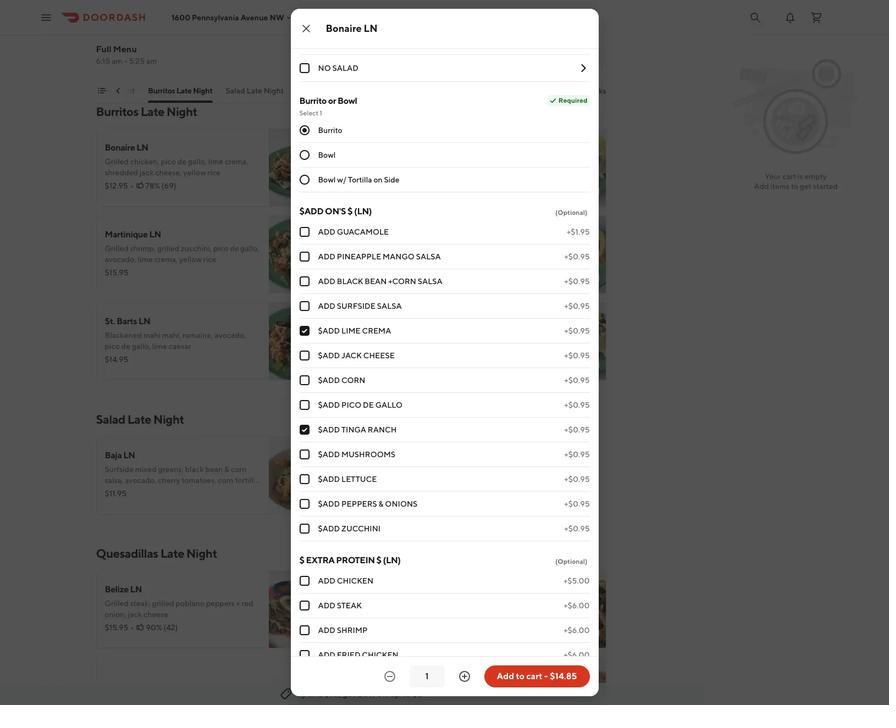 Task type: vqa. For each thing, say whether or not it's contained in the screenshot.


Task type: locate. For each thing, give the bounding box(es) containing it.
None checkbox
[[299, 252, 309, 262], [299, 301, 309, 311], [299, 351, 309, 361], [299, 376, 309, 386], [299, 450, 309, 460], [299, 499, 309, 509], [299, 252, 309, 262], [299, 301, 309, 311], [299, 351, 309, 361], [299, 376, 309, 386], [299, 450, 309, 460], [299, 499, 309, 509]]

steak quesadilla image
[[528, 571, 606, 649]]

1 horizontal spatial cheese
[[380, 697, 405, 706]]

de inside martinique ln grilled shrimp, grilled zucchini, pico de gallo, avocado, lime crema, yellow rice $15.95
[[230, 244, 239, 253]]

chicken, up 78% at left
[[130, 157, 159, 166]]

0 vertical spatial corn
[[161, 45, 177, 54]]

lime
[[342, 327, 361, 335]]

0 horizontal spatial quesadilla
[[139, 683, 180, 693]]

spinach, right sautéed
[[450, 331, 478, 340]]

$add left zucchini
[[318, 525, 340, 533]]

0 vertical spatial to
[[791, 182, 798, 191]]

grilled up 90% (42)
[[152, 599, 174, 608]]

$add for $add lime crema
[[318, 327, 340, 335]]

0 vertical spatial cheese
[[144, 610, 168, 619]]

2 vertical spatial bowl
[[318, 175, 336, 184]]

fried
[[337, 651, 361, 660]]

20%
[[358, 689, 376, 700]]

+ right pepper
[[391, 255, 395, 264]]

0 horizontal spatial -
[[124, 57, 127, 65]]

+$6.00
[[564, 602, 590, 610], [564, 626, 590, 635], [564, 651, 590, 660]]

1 vertical spatial burritos late night
[[96, 104, 197, 119]]

up
[[390, 689, 401, 700]]

poblano inside mackinac ln scrambled eggs, bacon, grilled poblano pepper + red onion, hash brown, jack cheese, yellow rice
[[472, 244, 501, 253]]

0 vertical spatial steak,
[[390, 157, 410, 166]]

Item Search search field
[[448, 52, 598, 64]]

onions
[[385, 500, 418, 509]]

ln inside malibu ln wild mushroom, slow-roasted tomates, grilled queso fresco, sauteed spinach, hatch chili ranch, blue corn tortillas
[[133, 8, 145, 19]]

ln inside dialog
[[364, 23, 378, 34]]

$ left extra at the left
[[299, 555, 304, 566]]

1 vertical spatial lime
[[138, 255, 153, 264]]

8 add from the top
[[318, 651, 335, 660]]

$add left tinga
[[318, 426, 340, 434]]

scrambled up mushrooms,
[[364, 331, 402, 340]]

burritos down blue
[[148, 86, 175, 95]]

ln inside andros ln grilled steak, slow-roasted tomato, corn, cucumber yogurt, yellow rice
[[394, 142, 406, 153]]

mackinac ln image
[[528, 216, 606, 294]]

add button for malibu ln
[[312, 48, 340, 66]]

0 horizontal spatial $12.95 •
[[105, 181, 133, 190]]

corn up included
[[218, 476, 234, 485]]

0 horizontal spatial gallo,
[[132, 342, 151, 351]]

required
[[559, 96, 588, 104]]

$add up $add lettuce
[[318, 450, 340, 459]]

2 +$0.95 from the top
[[564, 277, 590, 286]]

slow- up yogurt,
[[412, 157, 431, 166]]

bowl left w/
[[318, 175, 336, 184]]

bonaire for bonaire ln grilled chicken, pico de gallo, lime crema, shredded jack cheese, yellow rice
[[105, 142, 135, 153]]

bonaire inside dialog
[[326, 23, 362, 34]]

1 +$6.00 from the top
[[564, 602, 590, 610]]

ln for belize ln grilled steak, grilled poblano peppers + red onion, jack cheese
[[130, 585, 142, 595]]

poblano up brown,
[[472, 244, 501, 253]]

1 horizontal spatial pico
[[161, 157, 176, 166]]

grilled inside bonaire ln grilled chicken, pico de gallo, lime crema, shredded jack cheese, yellow rice
[[105, 157, 129, 166]]

chili left ranch at the bottom
[[127, 487, 141, 496]]

12 +$0.95 from the top
[[564, 525, 590, 533]]

$14.95 inside st. barts ln blackened mahi mahi, romaine, avocado, pico de gallo, lime caesar $14.95
[[105, 355, 128, 364]]

$add left corn
[[318, 376, 340, 385]]

gallo, inside bonaire ln grilled chicken, pico de gallo, lime crema, shredded jack cheese, yellow rice
[[188, 157, 207, 166]]

grilled right shrimp,
[[157, 244, 179, 253]]

red inside belize ln grilled steak, grilled poblano peppers + red onion, jack cheese
[[242, 599, 253, 608]]

1 vertical spatial cheese,
[[492, 255, 519, 264]]

add fried chicken
[[318, 651, 399, 660]]

chicken down protein
[[337, 577, 374, 586]]

2 (optional) from the top
[[555, 558, 588, 566]]

0 vertical spatial +
[[391, 255, 395, 264]]

ln inside bonaire ln grilled chicken, pico de gallo, lime crema, shredded jack cheese, yellow rice
[[137, 142, 148, 153]]

cheese, inside bonaire ln grilled chicken, pico de gallo, lime crema, shredded jack cheese, yellow rice
[[155, 168, 182, 177]]

$12.95 for bonaire
[[105, 181, 128, 190]]

1 vertical spatial $12.95
[[105, 181, 128, 190]]

corn down fresco,
[[161, 45, 177, 54]]

tacos
[[76, 86, 96, 95]]

+corn
[[388, 277, 416, 286]]

0 vertical spatial -
[[124, 57, 127, 65]]

Bowl w/ Tortilla on Side radio
[[299, 175, 309, 185]]

yellow inside mackinac ln scrambled eggs, bacon, grilled poblano pepper + red onion, hash brown, jack cheese, yellow rice
[[364, 266, 387, 275]]

$12.95 • for bonaire
[[105, 181, 133, 190]]

queso down mushroom,
[[128, 34, 150, 43]]

0 horizontal spatial crema,
[[154, 255, 178, 264]]

slow- inside malibu ln wild mushroom, slow-roasted tomates, grilled queso fresco, sauteed spinach, hatch chili ranch, blue corn tortillas
[[164, 23, 183, 32]]

slow- inside andros ln grilled steak, slow-roasted tomato, corn, cucumber yogurt, yellow rice
[[412, 157, 431, 166]]

1 horizontal spatial &
[[379, 500, 384, 509]]

0 vertical spatial spinach,
[[206, 34, 234, 43]]

0 vertical spatial queso
[[128, 34, 150, 43]]

6 add from the top
[[318, 602, 335, 610]]

2 vertical spatial avocado,
[[125, 476, 156, 485]]

2 vertical spatial de
[[121, 342, 130, 351]]

steak, for belize ln
[[130, 599, 151, 608]]

chili up 6:15
[[105, 45, 119, 54]]

grilled down wild
[[105, 34, 127, 43]]

add for add guacamole
[[318, 228, 335, 236]]

add left "fried"
[[318, 651, 335, 660]]

de
[[177, 157, 186, 166], [230, 244, 239, 253], [121, 342, 130, 351]]

1 horizontal spatial cart
[[783, 172, 796, 181]]

add left the steak
[[318, 602, 335, 610]]

mixed
[[135, 465, 157, 474]]

0 horizontal spatial chicken,
[[130, 157, 159, 166]]

onion, inside belize ln grilled steak, grilled poblano peppers + red onion, jack cheese
[[105, 610, 126, 619]]

8 +$0.95 from the top
[[564, 426, 590, 434]]

mushroom,
[[123, 23, 162, 32]]

cheese, up the (69)
[[155, 168, 182, 177]]

salad late night down hatch
[[226, 86, 284, 95]]

1 vertical spatial salsa,
[[105, 476, 123, 485]]

port
[[364, 672, 381, 682]]

11 +$0.95 from the top
[[564, 500, 590, 509]]

mackinac
[[364, 229, 402, 240]]

0 vertical spatial avocado,
[[105, 255, 136, 264]]

0 horizontal spatial cart
[[526, 672, 543, 682]]

add to cart - $14.85 button
[[484, 666, 590, 688]]

salad down hatch
[[226, 86, 245, 95]]

add button for bonaire ln
[[312, 183, 340, 200]]

slow- for andros ln
[[412, 157, 431, 166]]

$add peppers & onions
[[318, 500, 418, 509]]

st. barts ln image
[[269, 302, 347, 381]]

0 horizontal spatial onion,
[[105, 610, 126, 619]]

to left $14.85
[[516, 672, 525, 682]]

spend $15, get 20% off up to $5
[[297, 689, 423, 700]]

0 vertical spatial salad late night
[[226, 86, 284, 95]]

chicken up "port"
[[362, 651, 399, 660]]

salad inside button
[[226, 86, 245, 95]]

scrambled for mackinac
[[364, 244, 402, 253]]

0 horizontal spatial to
[[402, 689, 411, 700]]

pico down blackened
[[105, 342, 120, 351]]

Current quantity is 1 number field
[[416, 671, 438, 683]]

$14.95 down steak
[[364, 613, 388, 621]]

1 vertical spatial cart
[[526, 672, 543, 682]]

add button for andros ln
[[571, 183, 600, 200]]

0 horizontal spatial burritos
[[96, 104, 138, 119]]

0 vertical spatial poblano
[[472, 244, 501, 253]]

2 am from the left
[[146, 57, 157, 65]]

+$0.95 for $add peppers & onions
[[564, 500, 590, 509]]

gallo
[[375, 401, 403, 410]]

3 +$6.00 from the top
[[564, 651, 590, 660]]

0 vertical spatial burrito
[[299, 96, 327, 106]]

ln inside mackinac ln scrambled eggs, bacon, grilled poblano pepper + red onion, hash brown, jack cheese, yellow rice
[[403, 229, 415, 240]]

poblano left peppers
[[176, 599, 205, 608]]

0 vertical spatial cheese,
[[155, 168, 182, 177]]

add down on's
[[318, 228, 335, 236]]

to right up on the bottom of the page
[[402, 689, 411, 700]]

$add left pico
[[318, 401, 340, 410]]

add left surfside
[[318, 302, 335, 311]]

1 horizontal spatial queso
[[461, 342, 483, 351]]

9 +$0.95 from the top
[[564, 450, 590, 459]]

$12.95 •
[[105, 181, 133, 190], [364, 268, 393, 277]]

• down mango
[[390, 268, 393, 277]]

1 +$0.95 from the top
[[564, 252, 590, 261]]

2 vertical spatial pico
[[105, 342, 120, 351]]

grilled up brown,
[[449, 244, 471, 253]]

0 vertical spatial chicken
[[337, 577, 374, 586]]

zucchini
[[342, 525, 381, 533]]

1600 pennsylvania avenue nw
[[172, 13, 284, 22]]

included
[[206, 487, 237, 496]]

select
[[299, 109, 318, 117]]

(optional) up +$5.00 at the right of page
[[555, 558, 588, 566]]

salsa, inside baja ln surfside mixed greens, black bean & corn salsa, avocado, cherry tomatoes, corn tortilla strips, chili ranch - no protein included
[[105, 476, 123, 485]]

0 vertical spatial quesadilla
[[388, 596, 429, 606]]

$add zucchini
[[318, 525, 381, 533]]

lime inside st. barts ln blackened mahi mahi, romaine, avocado, pico de gallo, lime caesar $14.95
[[152, 342, 167, 351]]

roasted inside malibu ln wild mushroom, slow-roasted tomates, grilled queso fresco, sauteed spinach, hatch chili ranch, blue corn tortillas
[[183, 23, 209, 32]]

steak, inside belize ln grilled steak, grilled poblano peppers + red onion, jack cheese
[[130, 599, 151, 608]]

0 vertical spatial chicken,
[[130, 157, 159, 166]]

salsa, down sautéed
[[441, 342, 460, 351]]

add
[[318, 53, 334, 62], [754, 182, 769, 191], [318, 187, 334, 196], [578, 187, 593, 196], [318, 274, 334, 283], [578, 274, 593, 283], [318, 361, 334, 370], [578, 361, 593, 370], [318, 495, 334, 504], [318, 629, 334, 638], [578, 629, 593, 638], [497, 672, 514, 682]]

am down blue
[[146, 57, 157, 65]]

burritos late night down tortillas
[[148, 86, 213, 95]]

late
[[98, 86, 113, 95], [177, 86, 192, 95], [247, 86, 262, 95], [141, 104, 164, 119], [127, 412, 151, 427], [160, 547, 184, 561]]

avocado, down shrimp,
[[105, 255, 136, 264]]

$12.95 down shredded
[[105, 181, 128, 190]]

cart left is
[[783, 172, 796, 181]]

0 vertical spatial get
[[800, 182, 812, 191]]

$12.95 down pepper
[[364, 268, 388, 277]]

0 horizontal spatial get
[[342, 689, 356, 700]]

$add lime crema
[[318, 327, 391, 335]]

salsa, right mango
[[497, 686, 516, 695]]

$14.95 down blackened
[[105, 355, 128, 364]]

$15.95 left 90%
[[105, 624, 128, 632]]

jerk
[[390, 686, 403, 695]]

0 vertical spatial bonaire
[[326, 23, 362, 34]]

87% (8)
[[405, 613, 431, 621]]

scrambled inside mackinac ln scrambled eggs, bacon, grilled poblano pepper + red onion, hash brown, jack cheese, yellow rice
[[364, 244, 402, 253]]

ln for bonaire ln
[[364, 23, 378, 34]]

to inside your cart is empty add items to get started
[[791, 182, 798, 191]]

1 horizontal spatial -
[[164, 487, 168, 496]]

decrease quantity by 1 image
[[383, 670, 396, 684]]

salad
[[226, 86, 245, 95], [96, 412, 125, 427]]

ln inside port antonio ln grilled jerk chicken, pineapple mango salsa, jack cheese
[[416, 672, 427, 682]]

0 vertical spatial burritos late night
[[148, 86, 213, 95]]

0 vertical spatial salsa,
[[441, 342, 460, 351]]

red inside mackinac ln scrambled eggs, bacon, grilled poblano pepper + red onion, hash brown, jack cheese, yellow rice
[[397, 255, 408, 264]]

add button for mackinac ln
[[571, 269, 600, 287]]

(optional) inside $ extra protein $ (ln) group
[[555, 558, 588, 566]]

get down is
[[800, 182, 812, 191]]

2 vertical spatial salsa,
[[497, 686, 516, 695]]

add left shrimp
[[318, 626, 335, 635]]

2 vertical spatial gallo,
[[132, 342, 151, 351]]

steak, up yogurt,
[[390, 157, 410, 166]]

+ right peppers
[[236, 599, 240, 608]]

side
[[384, 175, 400, 184]]

salsa, inside maldives ln scrambled egg, sautéed spinach, roasted mushrooms, tomatillo salsa, queso fresco $10.95
[[441, 342, 460, 351]]

no salad group
[[299, 0, 590, 82]]

• for bonaire ln
[[130, 181, 133, 190]]

$15.95 inside martinique ln grilled shrimp, grilled zucchini, pico de gallo, avocado, lime crema, yellow rice $15.95
[[105, 268, 128, 277]]

add left pineapple
[[318, 252, 335, 261]]

bonaire
[[326, 23, 362, 34], [105, 142, 135, 153]]

red down eggs, at the top
[[397, 255, 408, 264]]

$12.95
[[105, 47, 128, 56], [105, 181, 128, 190], [364, 268, 388, 277]]

+$0.95 for $add tinga ranch
[[564, 426, 590, 434]]

1 vertical spatial chicken,
[[404, 686, 434, 695]]

add for add chicken
[[318, 577, 335, 586]]

0 vertical spatial scrambled
[[364, 244, 402, 253]]

0 vertical spatial +$6.00
[[564, 602, 590, 610]]

1 (optional) from the top
[[555, 208, 588, 217]]

$add left peppers
[[318, 500, 340, 509]]

quesadilla right "chicken"
[[139, 683, 180, 693]]

add for maldives ln
[[578, 361, 593, 370]]

salsa up maldives
[[377, 302, 402, 311]]

to
[[791, 182, 798, 191], [516, 672, 525, 682], [402, 689, 411, 700]]

2 vertical spatial +$6.00
[[564, 651, 590, 660]]

2 horizontal spatial roasted
[[480, 331, 506, 340]]

onion,
[[410, 255, 432, 264], [105, 610, 126, 619]]

malibu ln wild mushroom, slow-roasted tomates, grilled queso fresco, sauteed spinach, hatch chili ranch, blue corn tortillas
[[105, 8, 256, 54]]

add inside button
[[497, 672, 514, 682]]

$12.95 • down pepper
[[364, 268, 393, 277]]

2 horizontal spatial -
[[544, 672, 548, 682]]

0 horizontal spatial am
[[112, 57, 122, 65]]

0 horizontal spatial poblano
[[176, 599, 205, 608]]

1 horizontal spatial +
[[391, 255, 395, 264]]

pico right zucchini,
[[213, 244, 228, 253]]

salad late night button
[[226, 85, 284, 103]]

$add pico de gallo
[[318, 401, 403, 410]]

greens,
[[158, 465, 184, 474]]

quesadilla
[[388, 596, 429, 606], [139, 683, 180, 693]]

+ inside belize ln grilled steak, grilled poblano peppers + red onion, jack cheese
[[236, 599, 240, 608]]

+ inside mackinac ln scrambled eggs, bacon, grilled poblano pepper + red onion, hash brown, jack cheese, yellow rice
[[391, 255, 395, 264]]

burritos down scroll menu navigation left icon
[[96, 104, 138, 119]]

5 +$0.95 from the top
[[564, 351, 590, 360]]

tomatoes,
[[182, 476, 216, 485]]

bowl right "or"
[[338, 96, 357, 106]]

$5
[[412, 689, 423, 700]]

$12.95 up 6:15
[[105, 47, 128, 56]]

0 vertical spatial bowl
[[338, 96, 357, 106]]

add for add fried chicken
[[318, 651, 335, 660]]

0 vertical spatial pico
[[161, 157, 176, 166]]

jack up 78% at left
[[140, 168, 154, 177]]

salsa down the hash
[[418, 277, 443, 286]]

0 horizontal spatial cheese,
[[155, 168, 182, 177]]

&
[[225, 465, 229, 474], [379, 500, 384, 509]]

$add for $add mushrooms
[[318, 450, 340, 459]]

roasted for andros ln
[[431, 157, 457, 166]]

2 vertical spatial lime
[[152, 342, 167, 351]]

to for get
[[791, 182, 798, 191]]

de
[[363, 401, 374, 410]]

7 +$0.95 from the top
[[564, 401, 590, 410]]

grilled inside andros ln grilled steak, slow-roasted tomato, corn, cucumber yogurt, yellow rice
[[364, 157, 388, 166]]

bonaire inside bonaire ln grilled chicken, pico de gallo, lime crema, shredded jack cheese, yellow rice
[[105, 142, 135, 153]]

poblano
[[472, 244, 501, 253], [176, 599, 205, 608]]

scroll menu navigation left image
[[114, 86, 122, 95]]

your
[[765, 172, 781, 181]]

red
[[397, 255, 408, 264], [242, 599, 253, 608]]

add for martinique ln
[[318, 274, 334, 283]]

$add for $add zucchini
[[318, 525, 340, 533]]

grilled up cucumber
[[364, 157, 388, 166]]

3 +$0.95 from the top
[[564, 302, 590, 311]]

chili
[[105, 45, 119, 54], [127, 487, 141, 496]]

ln inside belize ln grilled steak, grilled poblano peppers + red onion, jack cheese
[[130, 585, 142, 595]]

pico up the (69)
[[161, 157, 176, 166]]

1 vertical spatial cheese
[[380, 697, 405, 706]]

(ln) right protein
[[383, 555, 401, 566]]

started
[[813, 182, 838, 191]]

1 vertical spatial salad
[[96, 412, 125, 427]]

• right on
[[390, 181, 393, 190]]

chicken,
[[130, 157, 159, 166], [404, 686, 434, 695]]

$15.95 • left 90%
[[105, 624, 134, 632]]

chicken, inside port antonio ln grilled jerk chicken, pineapple mango salsa, jack cheese
[[404, 686, 434, 695]]

Bowl radio
[[299, 150, 309, 160]]

5 add from the top
[[318, 577, 335, 586]]

cheese up 90%
[[144, 610, 168, 619]]

scrambled inside maldives ln scrambled egg, sautéed spinach, roasted mushrooms, tomatillo salsa, queso fresco $10.95
[[364, 331, 402, 340]]

& left the onions
[[379, 500, 384, 509]]

st.
[[105, 316, 115, 327]]

0 horizontal spatial salad late night
[[96, 412, 184, 427]]

1 horizontal spatial roasted
[[431, 157, 457, 166]]

drinks button
[[584, 85, 606, 103]]

1 horizontal spatial chili
[[127, 487, 141, 496]]

- left no on the left bottom
[[164, 487, 168, 496]]

chicken quesadilla
[[105, 683, 180, 693]]

burrito or bowl group
[[299, 95, 590, 192]]

NO YELLOW RICE checkbox
[[299, 37, 309, 47]]

- left $14.85
[[544, 672, 548, 682]]

4 +$0.95 from the top
[[564, 327, 590, 335]]

0 horizontal spatial red
[[242, 599, 253, 608]]

ln for maldives ln scrambled egg, sautéed spinach, roasted mushrooms, tomatillo salsa, queso fresco $10.95
[[401, 316, 412, 327]]

pico inside bonaire ln grilled chicken, pico de gallo, lime crema, shredded jack cheese, yellow rice
[[161, 157, 176, 166]]

1 vertical spatial onion,
[[105, 610, 126, 619]]

crema, inside martinique ln grilled shrimp, grilled zucchini, pico de gallo, avocado, lime crema, yellow rice $15.95
[[154, 255, 178, 264]]

1 scrambled from the top
[[364, 244, 402, 253]]

andros ln image
[[528, 129, 606, 207]]

slow-
[[164, 23, 183, 32], [412, 157, 431, 166]]

• for mackinac ln
[[390, 268, 393, 277]]

grilled for belize
[[105, 599, 129, 608]]

jack
[[140, 168, 154, 177], [477, 255, 491, 264], [128, 610, 142, 619], [364, 697, 378, 706]]

spend
[[297, 689, 323, 700]]

1 vertical spatial (optional)
[[555, 558, 588, 566]]

romaine,
[[183, 331, 213, 340]]

add for andros ln
[[578, 187, 593, 196]]

steak
[[337, 602, 362, 610]]

items
[[771, 182, 790, 191]]

0 items, open order cart image
[[810, 11, 823, 24]]

avocado, down mixed
[[125, 476, 156, 485]]

steak, up 90%
[[130, 599, 151, 608]]

is
[[798, 172, 803, 181]]

cheese,
[[155, 168, 182, 177], [492, 255, 519, 264]]

add surfside salsa
[[318, 302, 402, 311]]

steak, inside andros ln grilled steak, slow-roasted tomato, corn, cucumber yogurt, yellow rice
[[390, 157, 410, 166]]

night inside salad late night button
[[264, 86, 284, 95]]

1 horizontal spatial slow-
[[412, 157, 431, 166]]

queso
[[128, 34, 150, 43], [461, 342, 483, 351]]

(optional) inside "$add on's $ (ln)" group
[[555, 208, 588, 217]]

grilled down "martinique"
[[105, 244, 129, 253]]

salsa,
[[441, 342, 460, 351], [105, 476, 123, 485], [497, 686, 516, 695]]

add
[[318, 228, 335, 236], [318, 252, 335, 261], [318, 277, 335, 286], [318, 302, 335, 311], [318, 577, 335, 586], [318, 602, 335, 610], [318, 626, 335, 635], [318, 651, 335, 660]]

jack right brown,
[[477, 255, 491, 264]]

2 add from the top
[[318, 252, 335, 261]]

+$6.00 for add steak
[[564, 602, 590, 610]]

10 +$0.95 from the top
[[564, 475, 590, 484]]

bowl right bowl option
[[318, 151, 336, 159]]

0 horizontal spatial steak,
[[130, 599, 151, 608]]

burrito inside the burrito or bowl select 1
[[299, 96, 327, 106]]

chicken, down current quantity is 1 number field
[[404, 686, 434, 695]]

jack down belize
[[128, 610, 142, 619]]

scrambled
[[364, 244, 402, 253], [364, 331, 402, 340]]

late inside button
[[98, 86, 113, 95]]

ln inside baja ln surfside mixed greens, black bean & corn salsa, avocado, cherry tomatoes, corn tortilla strips, chili ranch - no protein included
[[123, 450, 135, 461]]

cheese down the jerk
[[380, 697, 405, 706]]

1 add from the top
[[318, 228, 335, 236]]

0 vertical spatial (ln)
[[354, 206, 372, 217]]

$15.95 •
[[364, 181, 393, 190], [105, 624, 134, 632]]

$14.95
[[105, 355, 128, 364], [364, 613, 388, 621]]

w/
[[337, 175, 347, 184]]

bonaire right 'close bonaire ln' "icon"
[[326, 23, 362, 34]]

add button for belize ln
[[312, 625, 340, 642]]

$add on's $ (ln) group
[[299, 206, 590, 542]]

1 horizontal spatial $15.95 •
[[364, 181, 393, 190]]

red right peppers
[[242, 599, 253, 608]]

avocado,
[[105, 255, 136, 264], [215, 331, 246, 340], [125, 476, 156, 485]]

get inside your cart is empty add items to get started
[[800, 182, 812, 191]]

$ right protein
[[377, 555, 382, 566]]

avocado, inside baja ln surfside mixed greens, black bean & corn salsa, avocado, cherry tomatoes, corn tortilla strips, chili ranch - no protein included
[[125, 476, 156, 485]]

2 scrambled from the top
[[364, 331, 402, 340]]

quesadilla for steak quesadilla
[[388, 596, 429, 606]]

0 vertical spatial chili
[[105, 45, 119, 54]]

1 horizontal spatial $14.95
[[364, 613, 388, 621]]

add for add shrimp
[[318, 626, 335, 635]]

4 add from the top
[[318, 302, 335, 311]]

salsa up (17)
[[416, 252, 441, 261]]

6 +$0.95 from the top
[[564, 376, 590, 385]]

2 horizontal spatial pico
[[213, 244, 228, 253]]

1 vertical spatial corn
[[231, 465, 247, 474]]

1 vertical spatial de
[[230, 244, 239, 253]]

3 add from the top
[[318, 277, 335, 286]]

scrambled up pepper
[[364, 244, 402, 253]]

am right 6:15
[[112, 57, 122, 65]]

(optional)
[[555, 208, 588, 217], [555, 558, 588, 566]]

$14.85
[[550, 672, 577, 682]]

(optional) up +$1.95
[[555, 208, 588, 217]]

0 vertical spatial salsa
[[416, 252, 441, 261]]

1 vertical spatial $15.95
[[105, 268, 128, 277]]

cart left $14.85
[[526, 672, 543, 682]]

ln inside maldives ln scrambled egg, sautéed spinach, roasted mushrooms, tomatillo salsa, queso fresco $10.95
[[401, 316, 412, 327]]

late down hatch
[[247, 86, 262, 95]]

port antonio ln image
[[528, 658, 606, 706]]

corn up tortilla
[[231, 465, 247, 474]]

$12.95 for mackinac
[[364, 268, 388, 277]]

1 vertical spatial &
[[379, 500, 384, 509]]

1 vertical spatial bonaire
[[105, 142, 135, 153]]

bowl for bowl
[[318, 151, 336, 159]]

avocado, right romaine,
[[215, 331, 246, 340]]

7 add from the top
[[318, 626, 335, 635]]

& right bean
[[225, 465, 229, 474]]

$add for $add on's $ (ln)
[[299, 206, 324, 217]]

-
[[124, 57, 127, 65], [164, 487, 168, 496], [544, 672, 548, 682]]

None checkbox
[[299, 227, 309, 237], [299, 277, 309, 287], [299, 326, 309, 336], [299, 400, 309, 410], [299, 425, 309, 435], [299, 475, 309, 485], [299, 524, 309, 534], [299, 576, 309, 586], [299, 601, 309, 611], [299, 626, 309, 636], [299, 651, 309, 661], [299, 227, 309, 237], [299, 277, 309, 287], [299, 326, 309, 336], [299, 400, 309, 410], [299, 425, 309, 435], [299, 475, 309, 485], [299, 524, 309, 534], [299, 576, 309, 586], [299, 601, 309, 611], [299, 626, 309, 636], [299, 651, 309, 661]]

bonaire ln image
[[269, 129, 347, 207]]

+$0.95 for $add mushrooms
[[564, 450, 590, 459]]

maldives ln image
[[528, 302, 606, 381]]

$12.95 • down shredded
[[105, 181, 133, 190]]

empty
[[805, 172, 827, 181]]

1 vertical spatial pico
[[213, 244, 228, 253]]

rice inside bonaire ln grilled chicken, pico de gallo, lime crema, shredded jack cheese, yellow rice
[[208, 168, 220, 177]]

martinique ln grilled shrimp, grilled zucchini, pico de gallo, avocado, lime crema, yellow rice $15.95
[[105, 229, 259, 277]]

(optional) for $ extra protein $ (ln)
[[555, 558, 588, 566]]

(ln) up guacamole at top left
[[354, 206, 372, 217]]

port antonio ln grilled jerk chicken, pineapple mango salsa, jack cheese
[[364, 672, 516, 706]]

crema,
[[225, 157, 248, 166], [154, 255, 178, 264]]

close bonaire ln image
[[299, 22, 313, 35]]

1600 pennsylvania avenue nw button
[[172, 13, 293, 22]]

0 vertical spatial gallo,
[[188, 157, 207, 166]]

+$0.95 for add black bean +corn salsa
[[564, 277, 590, 286]]

late left scroll menu navigation left icon
[[98, 86, 113, 95]]

grilled inside belize ln grilled steak, grilled poblano peppers + red onion, jack cheese
[[105, 599, 129, 608]]

salsa, inside port antonio ln grilled jerk chicken, pineapple mango salsa, jack cheese
[[497, 686, 516, 695]]

roasted for malibu ln
[[183, 23, 209, 32]]

1 horizontal spatial salad
[[226, 86, 245, 95]]

grilled inside martinique ln grilled shrimp, grilled zucchini, pico de gallo, avocado, lime crema, yellow rice $15.95
[[105, 244, 129, 253]]

martinique ln image
[[269, 216, 347, 294]]

grilled for bonaire
[[105, 157, 129, 166]]

roasted inside andros ln grilled steak, slow-roasted tomato, corn, cucumber yogurt, yellow rice
[[431, 157, 457, 166]]

1 horizontal spatial gallo,
[[188, 157, 207, 166]]

1 horizontal spatial red
[[397, 255, 408, 264]]

add for add surfside salsa
[[318, 302, 335, 311]]

scrambled for maldives
[[364, 331, 402, 340]]

queso left fresco
[[461, 342, 483, 351]]

2 +$6.00 from the top
[[564, 626, 590, 635]]

1 vertical spatial -
[[164, 487, 168, 496]]

0 horizontal spatial bonaire
[[105, 142, 135, 153]]

(optional) for $add on's $ (ln)
[[555, 208, 588, 217]]



Task type: describe. For each thing, give the bounding box(es) containing it.
& inside "$add on's $ (ln)" group
[[379, 500, 384, 509]]

NO LIME CREMA checkbox
[[299, 13, 309, 23]]

hatch
[[236, 34, 256, 43]]

bowl inside the burrito or bowl select 1
[[338, 96, 357, 106]]

off
[[377, 689, 388, 700]]

add to cart - $14.85
[[497, 672, 577, 682]]

+$0.95 for $add corn
[[564, 376, 590, 385]]

pineapple
[[435, 686, 470, 695]]

add for baja ln
[[318, 495, 334, 504]]

add for add steak
[[318, 602, 335, 610]]

+$0.95 for $add lime crema
[[564, 327, 590, 335]]

burrito or bowl select 1
[[299, 96, 357, 117]]

cucumber
[[364, 168, 400, 177]]

chili inside malibu ln wild mushroom, slow-roasted tomates, grilled queso fresco, sauteed spinach, hatch chili ranch, blue corn tortillas
[[105, 45, 119, 54]]

add pineapple mango salsa
[[318, 252, 441, 261]]

malibu ln image
[[269, 0, 347, 73]]

surfside
[[337, 302, 376, 311]]

add button for maldives ln
[[571, 356, 600, 374]]

(17)
[[422, 268, 434, 277]]

no
[[318, 64, 331, 73]]

add for mackinac ln
[[578, 274, 593, 283]]

$12.95 • for mackinac
[[364, 268, 393, 277]]

• for belize ln
[[131, 624, 134, 632]]

add for add pineapple mango salsa
[[318, 252, 335, 261]]

- inside button
[[544, 672, 548, 682]]

wild
[[105, 23, 122, 32]]

avenue
[[241, 13, 268, 22]]

caesar
[[169, 342, 191, 351]]

roasted inside maldives ln scrambled egg, sautéed spinach, roasted mushrooms, tomatillo salsa, queso fresco $10.95
[[480, 331, 506, 340]]

bonaire ln dialog
[[291, 0, 599, 697]]

onion, inside mackinac ln scrambled eggs, bacon, grilled poblano pepper + red onion, hash brown, jack cheese, yellow rice
[[410, 255, 432, 264]]

bag
[[542, 86, 556, 95]]

rice inside mackinac ln scrambled eggs, bacon, grilled poblano pepper + red onion, hash brown, jack cheese, yellow rice
[[388, 266, 401, 275]]

$add mushrooms
[[318, 450, 395, 459]]

Burrito radio
[[299, 125, 309, 135]]

late right quesadillas
[[160, 547, 184, 561]]

late up mixed
[[127, 412, 151, 427]]

no
[[169, 487, 178, 496]]

pico
[[342, 401, 361, 410]]

quesadilla for chicken quesadilla
[[139, 683, 180, 693]]

$add for $add tinga ranch
[[318, 426, 340, 434]]

1 vertical spatial salsa
[[418, 277, 443, 286]]

late down tortillas
[[177, 86, 192, 95]]

grilled for andros
[[364, 157, 388, 166]]

blue
[[144, 45, 159, 54]]

pico inside martinique ln grilled shrimp, grilled zucchini, pico de gallo, avocado, lime crema, yellow rice $15.95
[[213, 244, 228, 253]]

de inside st. barts ln blackened mahi mahi, romaine, avocado, pico de gallo, lime caesar $14.95
[[121, 342, 130, 351]]

lime inside martinique ln grilled shrimp, grilled zucchini, pico de gallo, avocado, lime crema, yellow rice $15.95
[[138, 255, 153, 264]]

add black bean +corn salsa
[[318, 277, 443, 286]]

protein
[[180, 487, 205, 496]]

fresco
[[484, 342, 506, 351]]

martinique
[[105, 229, 148, 240]]

surfside
[[105, 465, 134, 474]]

jack inside belize ln grilled steak, grilled poblano peppers + red onion, jack cheese
[[128, 610, 142, 619]]

corn
[[342, 376, 365, 385]]

+$6.00 for add shrimp
[[564, 626, 590, 635]]

jack inside mackinac ln scrambled eggs, bacon, grilled poblano pepper + red onion, hash brown, jack cheese, yellow rice
[[477, 255, 491, 264]]

to for $5
[[402, 689, 411, 700]]

add for add black bean +corn salsa
[[318, 277, 335, 286]]

1 horizontal spatial $
[[348, 206, 353, 217]]

pepper
[[364, 255, 390, 264]]

gallo, inside st. barts ln blackened mahi mahi, romaine, avocado, pico de gallo, lime caesar $14.95
[[132, 342, 151, 351]]

late down 5:25
[[141, 104, 164, 119]]

brown,
[[451, 255, 475, 264]]

88% (17)
[[405, 268, 434, 277]]

78%
[[145, 181, 160, 190]]

yogurt,
[[401, 168, 426, 177]]

baja ln image
[[269, 437, 347, 515]]

jack
[[342, 351, 362, 360]]

add for malibu ln
[[318, 53, 334, 62]]

6:15
[[96, 57, 110, 65]]

$14.95 •
[[364, 613, 393, 621]]

+$0.95 for $add zucchini
[[564, 525, 590, 533]]

sauteed
[[176, 34, 204, 43]]

$add for $add lettuce
[[318, 475, 340, 484]]

lime inside bonaire ln grilled chicken, pico de gallo, lime crema, shredded jack cheese, yellow rice
[[208, 157, 223, 166]]

grilled inside belize ln grilled steak, grilled poblano peppers + red onion, jack cheese
[[152, 599, 174, 608]]

2 horizontal spatial $
[[377, 555, 382, 566]]

& inside baja ln surfside mixed greens, black bean & corn salsa, avocado, cherry tomatoes, corn tortilla strips, chili ranch - no protein included
[[225, 465, 229, 474]]

(69)
[[162, 181, 176, 190]]

mango
[[471, 686, 496, 695]]

add button for baja ln
[[312, 491, 340, 508]]

$ extra protein $ (ln) group
[[299, 555, 590, 693]]

bonaire ln
[[326, 23, 378, 34]]

add inside your cart is empty add items to get started
[[754, 182, 769, 191]]

grilled inside malibu ln wild mushroom, slow-roasted tomates, grilled queso fresco, sauteed spinach, hatch chili ranch, blue corn tortillas
[[105, 34, 127, 43]]

+$0.95 for $add lettuce
[[564, 475, 590, 484]]

cheese inside belize ln grilled steak, grilled poblano peppers + red onion, jack cheese
[[144, 610, 168, 619]]

$add for $add peppers & onions
[[318, 500, 340, 509]]

1 vertical spatial burritos
[[96, 104, 138, 119]]

$add corn
[[318, 376, 365, 385]]

ln for andros ln grilled steak, slow-roasted tomato, corn, cucumber yogurt, yellow rice
[[394, 142, 406, 153]]

1 vertical spatial (ln)
[[383, 555, 401, 566]]

to inside button
[[516, 672, 525, 682]]

1600
[[172, 13, 190, 22]]

spinach, inside maldives ln scrambled egg, sautéed spinach, roasted mushrooms, tomatillo salsa, queso fresco $10.95
[[450, 331, 478, 340]]

0 vertical spatial $15.95
[[364, 181, 388, 190]]

add for belize ln
[[318, 629, 334, 638]]

• down the steak quesadilla
[[390, 613, 393, 621]]

tortillas
[[178, 45, 204, 54]]

2 vertical spatial corn
[[218, 476, 234, 485]]

add for st. barts ln
[[318, 361, 334, 370]]

add button for martinique ln
[[312, 269, 340, 287]]

1 vertical spatial chicken
[[362, 651, 399, 660]]

ln for baja ln surfside mixed greens, black bean & corn salsa, avocado, cherry tomatoes, corn tortilla strips, chili ranch - no protein included
[[123, 450, 135, 461]]

tortilla
[[348, 175, 372, 184]]

pico inside st. barts ln blackened mahi mahi, romaine, avocado, pico de gallo, lime caesar $14.95
[[105, 342, 120, 351]]

90% (42)
[[146, 624, 178, 632]]

NO SALAD checkbox
[[299, 63, 309, 73]]

ln for malibu ln wild mushroom, slow-roasted tomates, grilled queso fresco, sauteed spinach, hatch chili ranch, blue corn tortillas
[[133, 8, 145, 19]]

corn inside malibu ln wild mushroom, slow-roasted tomates, grilled queso fresco, sauteed spinach, hatch chili ranch, blue corn tortillas
[[161, 45, 177, 54]]

burrito for burrito or bowl select 1
[[299, 96, 327, 106]]

malibu
[[105, 8, 132, 19]]

late inside button
[[247, 86, 262, 95]]

+$0.95 for add pineapple mango salsa
[[564, 252, 590, 261]]

tomato,
[[459, 157, 486, 166]]

de inside bonaire ln grilled chicken, pico de gallo, lime crema, shredded jack cheese, yellow rice
[[177, 157, 186, 166]]

grilled inside mackinac ln scrambled eggs, bacon, grilled poblano pepper + red onion, hash brown, jack cheese, yellow rice
[[449, 244, 471, 253]]

+$0.95 for $add jack cheese
[[564, 351, 590, 360]]

open menu image
[[40, 11, 53, 24]]

grilled for martinique
[[105, 244, 129, 253]]

bean
[[205, 465, 223, 474]]

tacos late night
[[76, 86, 135, 95]]

add for bonaire ln
[[318, 187, 334, 196]]

$add jack cheese
[[318, 351, 395, 360]]

0 horizontal spatial salad
[[96, 412, 125, 427]]

ranch
[[368, 426, 397, 434]]

chicken, inside bonaire ln grilled chicken, pico de gallo, lime crema, shredded jack cheese, yellow rice
[[130, 157, 159, 166]]

yellow inside martinique ln grilled shrimp, grilled zucchini, pico de gallo, avocado, lime crema, yellow rice $15.95
[[179, 255, 202, 264]]

bonaire for bonaire ln
[[326, 23, 362, 34]]

bowl for bowl w/ tortilla on side
[[318, 175, 336, 184]]

ranch,
[[121, 45, 142, 54]]

gallo, inside martinique ln grilled shrimp, grilled zucchini, pico de gallo, avocado, lime crema, yellow rice $15.95
[[241, 244, 259, 253]]

barts
[[117, 316, 137, 327]]

queso inside malibu ln wild mushroom, slow-roasted tomates, grilled queso fresco, sauteed spinach, hatch chili ranch, blue corn tortillas
[[128, 34, 150, 43]]

+$6.00 for add fried chicken
[[564, 651, 590, 660]]

notification bell image
[[784, 11, 797, 24]]

steak, for andros ln
[[390, 157, 410, 166]]

add button for st. barts ln
[[312, 356, 340, 374]]

protein
[[336, 555, 375, 566]]

no salad
[[318, 64, 359, 73]]

cart inside the add to cart - $14.85 button
[[526, 672, 543, 682]]

chili inside baja ln surfside mixed greens, black bean & corn salsa, avocado, cherry tomatoes, corn tortilla strips, chili ranch - no protein included
[[127, 487, 141, 496]]

cheese inside port antonio ln grilled jerk chicken, pineapple mango salsa, jack cheese
[[380, 697, 405, 706]]

cherry
[[158, 476, 180, 485]]

crema
[[362, 327, 391, 335]]

$add on's $ (ln)
[[299, 206, 372, 217]]

grilled inside martinique ln grilled shrimp, grilled zucchini, pico de gallo, avocado, lime crema, yellow rice $15.95
[[157, 244, 179, 253]]

belize ln image
[[269, 571, 347, 649]]

menu
[[113, 44, 137, 54]]

(42)
[[164, 624, 178, 632]]

burrito for burrito
[[318, 126, 343, 135]]

avocado, inside martinique ln grilled shrimp, grilled zucchini, pico de gallo, avocado, lime crema, yellow rice $15.95
[[105, 255, 136, 264]]

hash
[[433, 255, 450, 264]]

mushrooms,
[[364, 342, 407, 351]]

jack inside bonaire ln grilled chicken, pico de gallo, lime crema, shredded jack cheese, yellow rice
[[140, 168, 154, 177]]

poblano inside belize ln grilled steak, grilled poblano peppers + red onion, jack cheese
[[176, 599, 205, 608]]

ln for mackinac ln scrambled eggs, bacon, grilled poblano pepper + red onion, hash brown, jack cheese, yellow rice
[[403, 229, 415, 240]]

rice inside andros ln grilled steak, slow-roasted tomato, corn, cucumber yogurt, yellow rice
[[452, 168, 465, 177]]

avocado, inside st. barts ln blackened mahi mahi, romaine, avocado, pico de gallo, lime caesar $14.95
[[215, 331, 246, 340]]

crema, inside bonaire ln grilled chicken, pico de gallo, lime crema, shredded jack cheese, yellow rice
[[225, 157, 248, 166]]

blackened
[[105, 331, 142, 340]]

bag fee
[[542, 86, 571, 95]]

- inside full menu 6:15 am - 5:25 am
[[124, 57, 127, 65]]

fee
[[558, 86, 571, 95]]

tortilla
[[235, 476, 258, 485]]

cheese, inside mackinac ln scrambled eggs, bacon, grilled poblano pepper + red onion, hash brown, jack cheese, yellow rice
[[492, 255, 519, 264]]

slow- for malibu ln
[[164, 23, 183, 32]]

2 vertical spatial salsa
[[377, 302, 402, 311]]

yellow inside andros ln grilled steak, slow-roasted tomato, corn, cucumber yogurt, yellow rice
[[428, 168, 450, 177]]

increase quantity by 1 image
[[458, 670, 471, 684]]

full
[[96, 44, 111, 54]]

pennsylvania
[[192, 13, 239, 22]]

+$0.95 for add surfside salsa
[[564, 302, 590, 311]]

- inside baja ln surfside mixed greens, black bean & corn salsa, avocado, cherry tomatoes, corn tortilla strips, chili ranch - no protein included
[[164, 487, 168, 496]]

yellow inside bonaire ln grilled chicken, pico de gallo, lime crema, shredded jack cheese, yellow rice
[[183, 168, 206, 177]]

night inside tacos late night button
[[115, 86, 135, 95]]

black
[[337, 277, 363, 286]]

mushrooms
[[342, 450, 395, 459]]

salsa, for maldives ln
[[441, 342, 460, 351]]

grilled inside port antonio ln grilled jerk chicken, pineapple mango salsa, jack cheese
[[364, 686, 388, 695]]

78% (69)
[[145, 181, 176, 190]]

peppers
[[342, 500, 377, 509]]

zucchini,
[[181, 244, 212, 253]]

maldives
[[364, 316, 399, 327]]

2 vertical spatial $15.95
[[105, 624, 128, 632]]

bowl w/ tortilla on side
[[318, 175, 400, 184]]

$add for $add corn
[[318, 376, 340, 385]]

0 horizontal spatial $15.95 •
[[105, 624, 134, 632]]

$add for $add jack cheese
[[318, 351, 340, 360]]

baja ln surfside mixed greens, black bean & corn salsa, avocado, cherry tomatoes, corn tortilla strips, chili ranch - no protein included
[[105, 450, 258, 496]]

$11.95
[[105, 489, 127, 498]]

jack inside port antonio ln grilled jerk chicken, pineapple mango salsa, jack cheese
[[364, 697, 378, 706]]

ln inside st. barts ln blackened mahi mahi, romaine, avocado, pico de gallo, lime caesar $14.95
[[139, 316, 150, 327]]

1 vertical spatial $14.95
[[364, 613, 388, 621]]

belize ln grilled steak, grilled poblano peppers + red onion, jack cheese
[[105, 585, 253, 619]]

shrimp
[[337, 626, 368, 635]]

salsa, for baja ln
[[105, 476, 123, 485]]

queso inside maldives ln scrambled egg, sautéed spinach, roasted mushrooms, tomatillo salsa, queso fresco $10.95
[[461, 342, 483, 351]]

or
[[328, 96, 336, 106]]

mango
[[383, 252, 415, 261]]

rice inside martinique ln grilled shrimp, grilled zucchini, pico de gallo, avocado, lime crema, yellow rice $15.95
[[203, 255, 216, 264]]

drinks
[[584, 86, 606, 95]]

1 horizontal spatial burritos
[[148, 86, 175, 95]]

cart inside your cart is empty add items to get started
[[783, 172, 796, 181]]

1 vertical spatial get
[[342, 689, 356, 700]]

88%
[[405, 268, 420, 277]]

$add for $add pico de gallo
[[318, 401, 340, 410]]

tomatillo
[[408, 342, 440, 351]]

mahi,
[[162, 331, 181, 340]]

add guacamole
[[318, 228, 389, 236]]

ln for martinique ln grilled shrimp, grilled zucchini, pico de gallo, avocado, lime crema, yellow rice $15.95
[[149, 229, 161, 240]]

spinach, inside malibu ln wild mushroom, slow-roasted tomates, grilled queso fresco, sauteed spinach, hatch chili ranch, blue corn tortillas
[[206, 34, 234, 43]]

0 horizontal spatial $
[[299, 555, 304, 566]]

steak
[[364, 596, 386, 606]]

ln for bonaire ln grilled chicken, pico de gallo, lime crema, shredded jack cheese, yellow rice
[[137, 142, 148, 153]]

0 vertical spatial $12.95
[[105, 47, 128, 56]]

mackinac ln scrambled eggs, bacon, grilled poblano pepper + red onion, hash brown, jack cheese, yellow rice
[[364, 229, 519, 275]]

1 am from the left
[[112, 57, 122, 65]]

+$0.95 for $add pico de gallo
[[564, 401, 590, 410]]



